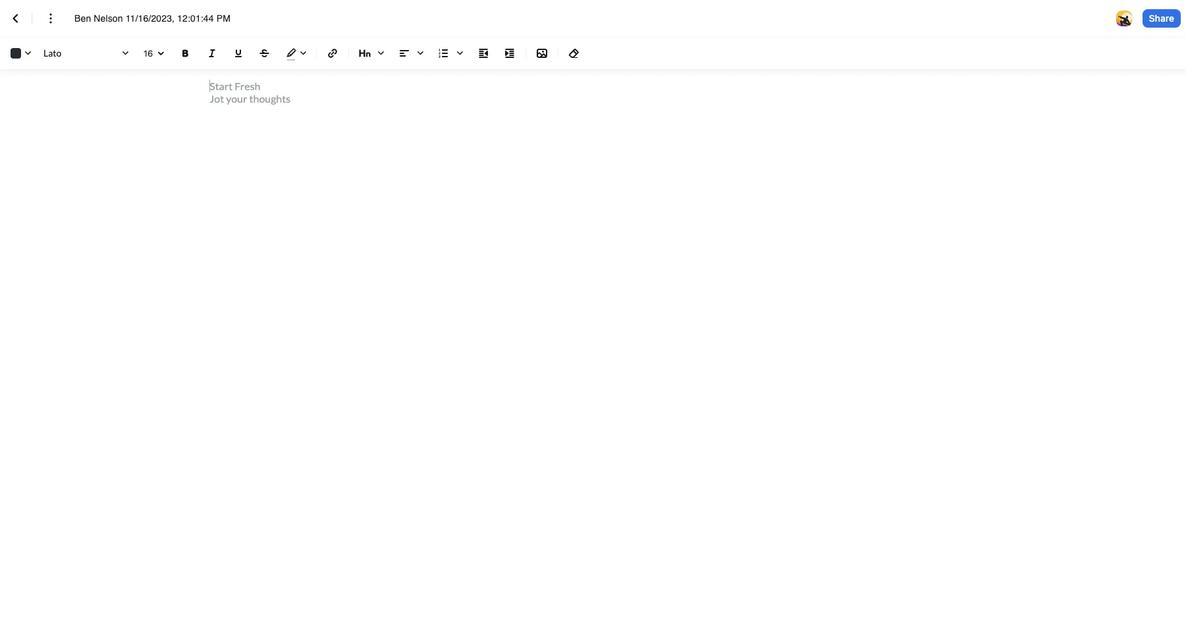 Task type: describe. For each thing, give the bounding box(es) containing it.
more image
[[43, 11, 59, 26]]

underline image
[[231, 45, 246, 61]]

increase indent image
[[502, 45, 518, 61]]

all notes image
[[8, 11, 24, 26]]

bold image
[[178, 45, 194, 61]]

strikethrough image
[[257, 45, 273, 61]]

open image
[[153, 46, 169, 61]]

lato button
[[41, 44, 133, 63]]

insert image image
[[534, 45, 550, 61]]

lato
[[43, 47, 61, 59]]

clear style image
[[566, 45, 582, 61]]



Task type: vqa. For each thing, say whether or not it's contained in the screenshot.
Italic image
yes



Task type: locate. For each thing, give the bounding box(es) containing it.
share
[[1149, 12, 1174, 24]]

share button
[[1143, 9, 1181, 28]]

None text field
[[74, 12, 244, 25], [144, 44, 166, 62], [74, 12, 244, 25], [144, 44, 166, 62]]

ben nelson image
[[1116, 11, 1132, 26]]

link image
[[325, 45, 341, 61]]

decrease indent image
[[476, 45, 491, 61]]

italic image
[[204, 45, 220, 61]]



